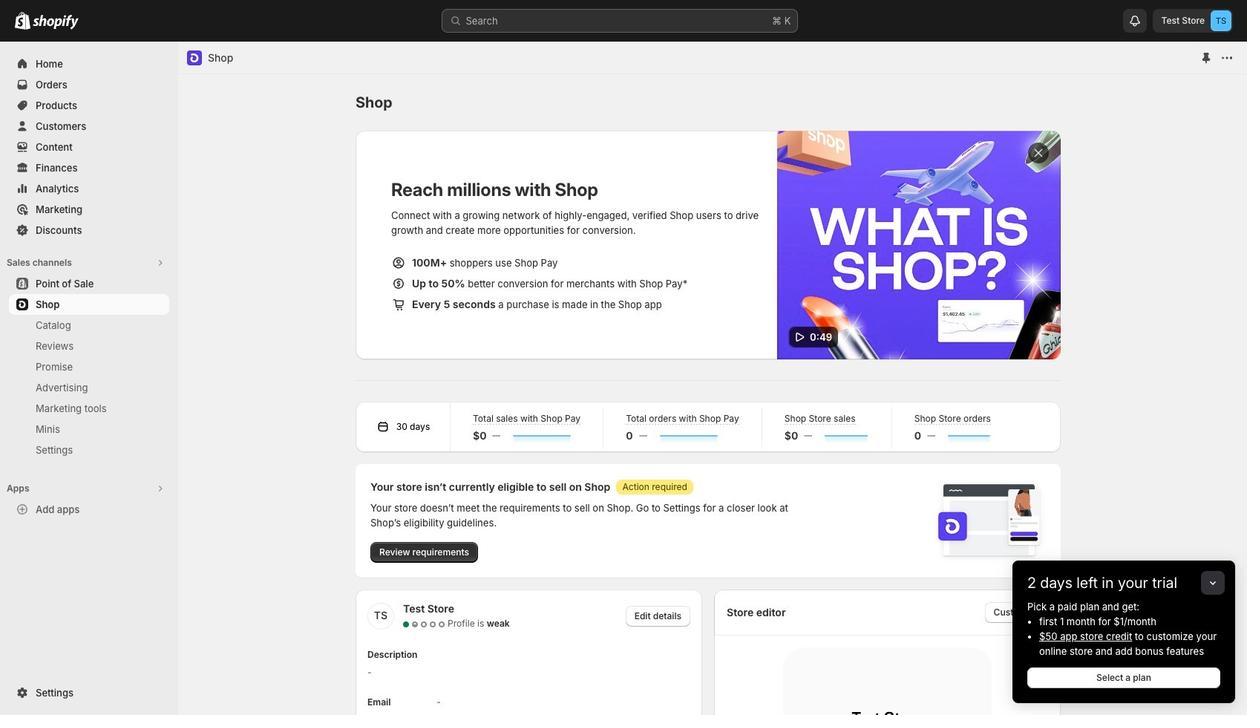 Task type: vqa. For each thing, say whether or not it's contained in the screenshot.
Test Store icon at the right of page
yes



Task type: locate. For each thing, give the bounding box(es) containing it.
icon for shop image
[[187, 50, 202, 65]]

fullscreen dialog
[[178, 42, 1247, 715]]

shopify image
[[33, 15, 79, 30]]



Task type: describe. For each thing, give the bounding box(es) containing it.
shopify image
[[15, 12, 30, 30]]

test store image
[[1211, 10, 1232, 31]]



